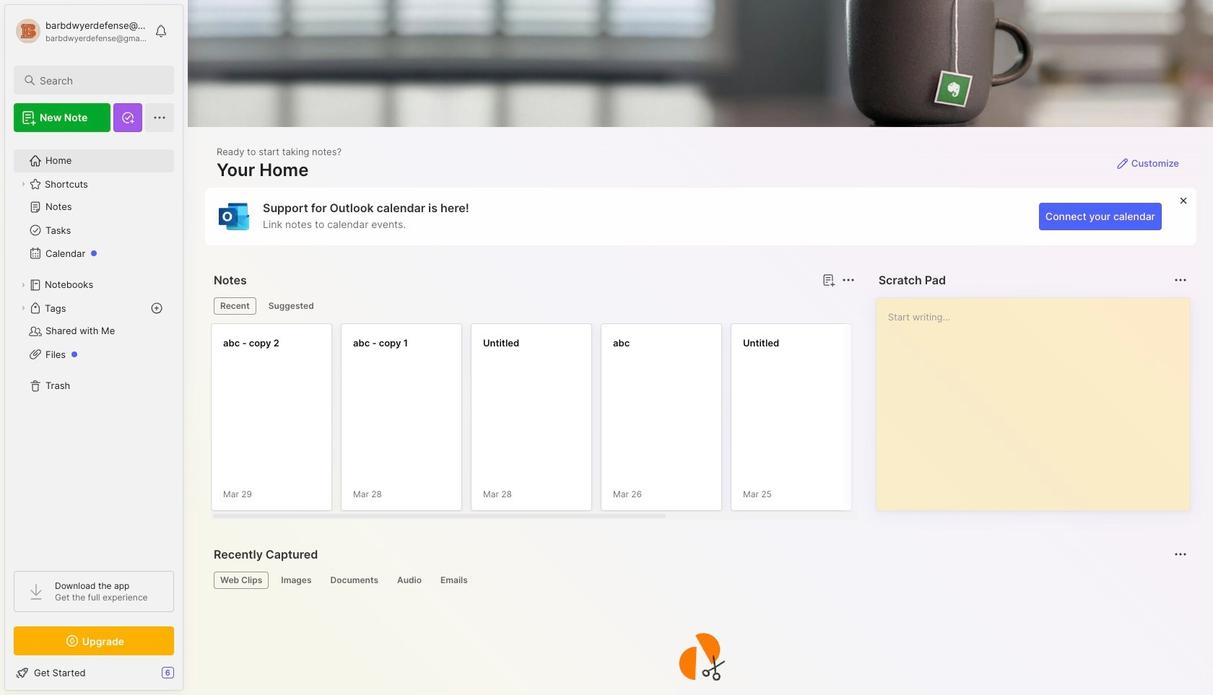Task type: vqa. For each thing, say whether or not it's contained in the screenshot.
top new
no



Task type: describe. For each thing, give the bounding box(es) containing it.
Help and Learning task checklist field
[[5, 662, 183, 685]]

More actions field
[[838, 270, 859, 290]]

Search text field
[[40, 74, 161, 87]]

none search field inside main element
[[40, 72, 161, 89]]

expand tags image
[[19, 304, 27, 313]]

more actions image
[[840, 272, 857, 289]]

2 tab list from the top
[[214, 572, 1185, 589]]



Task type: locate. For each thing, give the bounding box(es) containing it.
0 vertical spatial tab list
[[214, 298, 853, 315]]

main element
[[0, 0, 188, 696]]

tab
[[214, 298, 256, 315], [262, 298, 320, 315], [214, 572, 269, 589], [275, 572, 318, 589], [324, 572, 385, 589], [391, 572, 428, 589], [434, 572, 474, 589]]

click to collapse image
[[182, 669, 193, 686]]

1 vertical spatial tab list
[[214, 572, 1185, 589]]

expand notebooks image
[[19, 281, 27, 290]]

row group
[[211, 324, 1121, 520]]

tree
[[5, 141, 183, 558]]

None search field
[[40, 72, 161, 89]]

1 tab list from the top
[[214, 298, 853, 315]]

tab list
[[214, 298, 853, 315], [214, 572, 1185, 589]]

tree inside main element
[[5, 141, 183, 558]]

Account field
[[14, 17, 147, 46]]

Start writing… text field
[[888, 298, 1190, 499]]



